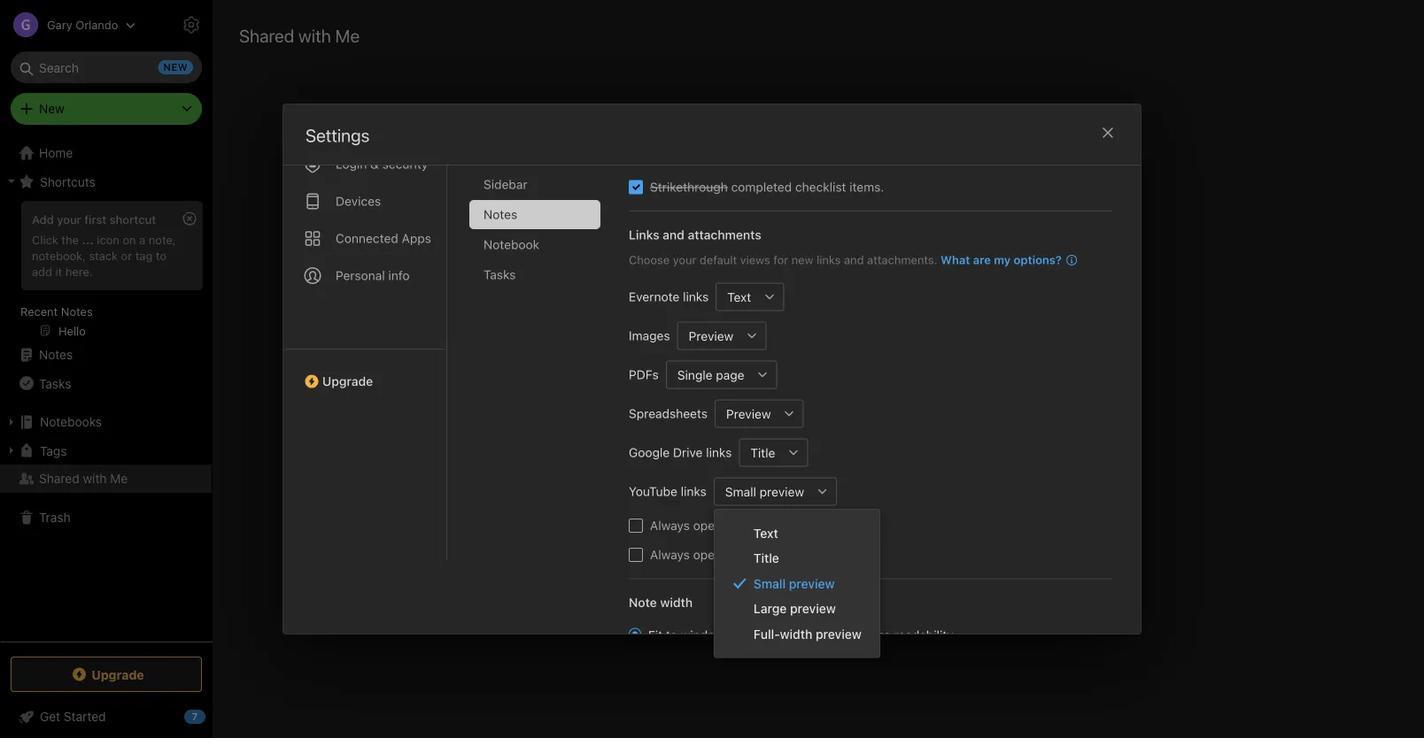 Task type: locate. For each thing, give the bounding box(es) containing it.
1 horizontal spatial shared
[[239, 25, 294, 46]]

width
[[660, 595, 693, 610], [780, 627, 812, 642]]

2 open from the top
[[693, 547, 722, 562]]

settings image
[[181, 14, 202, 35]]

width for note
[[660, 595, 693, 610]]

1 vertical spatial open
[[693, 547, 722, 562]]

links right drive
[[706, 445, 732, 460]]

fit to window
[[648, 628, 724, 643]]

external for applications
[[725, 547, 771, 562]]

0 horizontal spatial shared with me
[[39, 472, 128, 486]]

tasks
[[484, 267, 516, 282], [39, 376, 71, 391]]

title down files in the bottom of the page
[[754, 551, 779, 566]]

0 vertical spatial always
[[650, 518, 690, 533]]

Always open external applications checkbox
[[629, 548, 643, 562]]

text link
[[715, 521, 879, 546]]

preview up full-width preview
[[790, 602, 836, 616]]

2 vertical spatial and
[[680, 458, 704, 475]]

small preview up large preview
[[754, 577, 835, 591]]

open for always open external applications
[[693, 547, 722, 562]]

large preview link
[[715, 597, 879, 622]]

text
[[727, 289, 751, 304], [754, 526, 778, 541]]

1 vertical spatial always
[[650, 547, 690, 562]]

tab list containing sidebar
[[469, 109, 615, 560]]

full-width preview link
[[715, 622, 879, 647]]

and left the attachments.
[[844, 253, 864, 266]]

and for notebooks
[[680, 458, 704, 475]]

shortcuts button
[[0, 167, 212, 196]]

external down always open external files
[[725, 547, 771, 562]]

shared up notes and notebooks shared with you will show up here. at bottom
[[811, 423, 861, 442]]

0 vertical spatial small preview
[[725, 484, 804, 499]]

preview
[[760, 484, 804, 499], [789, 577, 835, 591], [790, 602, 836, 616], [816, 627, 862, 642]]

with inside "tree"
[[83, 472, 107, 486]]

1 vertical spatial here.
[[966, 458, 998, 475]]

0 horizontal spatial tasks
[[39, 376, 71, 391]]

0 vertical spatial to
[[156, 249, 167, 262]]

0 horizontal spatial text
[[727, 289, 751, 304]]

1 horizontal spatial tab list
[[469, 109, 615, 560]]

1 horizontal spatial shared with me
[[239, 25, 360, 46]]

shared with me element
[[213, 0, 1424, 739]]

1 vertical spatial and
[[844, 253, 864, 266]]

0 vertical spatial and
[[663, 227, 685, 242]]

group containing add your first shortcut
[[0, 196, 212, 348]]

2 horizontal spatial with
[[827, 458, 854, 475]]

0 horizontal spatial upgrade
[[91, 668, 144, 682]]

click the ...
[[32, 233, 94, 246]]

group
[[0, 196, 212, 348]]

optimize readability
[[840, 628, 954, 643]]

upgrade inside 'tab list'
[[322, 374, 373, 388]]

1 vertical spatial external
[[725, 547, 771, 562]]

here. right it
[[65, 265, 93, 278]]

notes link
[[0, 341, 212, 369]]

preview up files in the bottom of the page
[[760, 484, 804, 499]]

small inside "dropdown list" menu
[[754, 577, 786, 591]]

shortcuts
[[40, 174, 95, 189]]

0 horizontal spatial your
[[57, 213, 81, 226]]

always for always open external files
[[650, 518, 690, 533]]

shared with me
[[239, 25, 360, 46], [39, 472, 128, 486]]

0 vertical spatial shared with me
[[239, 25, 360, 46]]

always right always open external applications option
[[650, 547, 690, 562]]

preview inside 'field'
[[689, 328, 734, 343]]

login & security
[[336, 156, 428, 171]]

the
[[61, 233, 79, 246]]

to right fit
[[666, 628, 677, 643]]

notes tab
[[469, 200, 601, 229]]

preview up nothing
[[726, 406, 771, 421]]

add
[[32, 213, 54, 226]]

0 horizontal spatial here.
[[65, 265, 93, 278]]

expand notebooks image
[[4, 415, 19, 430]]

0 horizontal spatial width
[[660, 595, 693, 610]]

single page
[[677, 367, 744, 382]]

Choose default view option for Google Drive links field
[[739, 438, 808, 467]]

text up always open external applications
[[754, 526, 778, 541]]

0 vertical spatial width
[[660, 595, 693, 610]]

and for attachments
[[663, 227, 685, 242]]

1 vertical spatial shared
[[39, 472, 79, 486]]

...
[[82, 233, 94, 246]]

1 horizontal spatial text
[[754, 526, 778, 541]]

notebook tab
[[469, 230, 601, 259]]

width right note
[[660, 595, 693, 610]]

0 vertical spatial text
[[727, 289, 751, 304]]

applications
[[774, 547, 843, 562]]

1 vertical spatial title
[[754, 551, 779, 566]]

notes down 'sidebar'
[[484, 207, 517, 221]]

1 vertical spatial width
[[780, 627, 812, 642]]

shared down tags
[[39, 472, 79, 486]]

shortcut
[[110, 213, 156, 226]]

0 vertical spatial tasks
[[484, 267, 516, 282]]

your down links and attachments
[[673, 253, 697, 266]]

links down drive
[[681, 484, 707, 499]]

open down always open external files
[[693, 547, 722, 562]]

preview button up title button
[[715, 399, 776, 428]]

window
[[681, 628, 724, 643]]

1 horizontal spatial me
[[335, 25, 360, 46]]

1 vertical spatial tasks
[[39, 376, 71, 391]]

0 vertical spatial title
[[751, 445, 775, 460]]

add your first shortcut
[[32, 213, 156, 226]]

0 vertical spatial external
[[725, 518, 771, 533]]

1 horizontal spatial here.
[[966, 458, 998, 475]]

google
[[629, 445, 670, 460]]

your for first
[[57, 213, 81, 226]]

your up the the at the top
[[57, 213, 81, 226]]

expand tags image
[[4, 444, 19, 458]]

choose
[[629, 253, 670, 266]]

1 horizontal spatial tasks
[[484, 267, 516, 282]]

tasks up notebooks
[[39, 376, 71, 391]]

what
[[941, 253, 970, 266]]

external up always open external applications
[[725, 518, 771, 533]]

fit
[[648, 628, 663, 643]]

shared
[[239, 25, 294, 46], [39, 472, 79, 486]]

0 vertical spatial small
[[725, 484, 756, 499]]

2 always from the top
[[650, 547, 690, 562]]

1 horizontal spatial upgrade
[[322, 374, 373, 388]]

preview down large preview link
[[816, 627, 862, 642]]

your inside "group"
[[57, 213, 81, 226]]

tree
[[0, 139, 213, 641]]

1 horizontal spatial your
[[673, 253, 697, 266]]

width inside "dropdown list" menu
[[780, 627, 812, 642]]

1 horizontal spatial with
[[299, 25, 331, 46]]

0 horizontal spatial tab list
[[283, 92, 447, 560]]

title
[[751, 445, 775, 460], [754, 551, 779, 566]]

icon
[[97, 233, 119, 246]]

0 horizontal spatial upgrade button
[[11, 657, 202, 693]]

1 vertical spatial upgrade
[[91, 668, 144, 682]]

0 horizontal spatial to
[[156, 249, 167, 262]]

tree containing home
[[0, 139, 213, 641]]

1 vertical spatial preview
[[726, 406, 771, 421]]

settings
[[306, 125, 370, 146]]

your
[[57, 213, 81, 226], [673, 253, 697, 266]]

dropdown list menu
[[715, 521, 879, 647]]

0 vertical spatial preview button
[[677, 322, 738, 350]]

1 vertical spatial shared
[[779, 458, 823, 475]]

width for full-
[[780, 627, 812, 642]]

1 vertical spatial me
[[110, 472, 128, 486]]

views
[[740, 253, 770, 266]]

and inside shared with me element
[[680, 458, 704, 475]]

1 vertical spatial your
[[673, 253, 697, 266]]

option group
[[629, 626, 990, 739]]

0 vertical spatial upgrade
[[322, 374, 373, 388]]

text down views
[[727, 289, 751, 304]]

preview button up single page button
[[677, 322, 738, 350]]

notes up youtube
[[638, 458, 676, 475]]

1 vertical spatial preview button
[[715, 399, 776, 428]]

tasks down notebook
[[484, 267, 516, 282]]

new
[[792, 253, 814, 266]]

always right always open external files option
[[650, 518, 690, 533]]

preview inside button
[[760, 484, 804, 499]]

for
[[773, 253, 788, 266]]

notebooks
[[40, 415, 102, 430]]

1 vertical spatial shared with me
[[39, 472, 128, 486]]

preview
[[689, 328, 734, 343], [726, 406, 771, 421]]

preview up "single page"
[[689, 328, 734, 343]]

0 vertical spatial upgrade button
[[283, 349, 446, 395]]

security
[[382, 156, 428, 171]]

1 horizontal spatial width
[[780, 627, 812, 642]]

always open external applications
[[650, 547, 843, 562]]

0 horizontal spatial shared
[[39, 472, 79, 486]]

None search field
[[23, 51, 190, 83]]

1 vertical spatial text
[[754, 526, 778, 541]]

open up always open external applications
[[693, 518, 722, 533]]

external for files
[[725, 518, 771, 533]]

preview inside "choose default view option for spreadsheets" field
[[726, 406, 771, 421]]

1 horizontal spatial to
[[666, 628, 677, 643]]

preview for spreadsheets
[[726, 406, 771, 421]]

1 horizontal spatial upgrade button
[[283, 349, 446, 395]]

1 vertical spatial small
[[754, 577, 786, 591]]

here. inside shared with me element
[[966, 458, 998, 475]]

connected
[[336, 231, 398, 245]]

to down note,
[[156, 249, 167, 262]]

upgrade button
[[283, 349, 446, 395], [11, 657, 202, 693]]

small
[[725, 484, 756, 499], [754, 577, 786, 591]]

my
[[994, 253, 1011, 266]]

1 external from the top
[[725, 518, 771, 533]]

tab list
[[283, 92, 447, 560], [469, 109, 615, 560]]

small down notebooks
[[725, 484, 756, 499]]

Search text field
[[23, 51, 190, 83]]

0 vertical spatial open
[[693, 518, 722, 533]]

shared right settings icon at the top left of page
[[239, 25, 294, 46]]

links right new
[[817, 253, 841, 266]]

notebook
[[484, 237, 540, 252]]

notes right the recent
[[61, 305, 93, 318]]

Select218 checkbox
[[629, 180, 643, 194]]

0 vertical spatial shared
[[239, 25, 294, 46]]

2 external from the top
[[725, 547, 771, 562]]

title down nothing
[[751, 445, 775, 460]]

preview for images
[[689, 328, 734, 343]]

1 open from the top
[[693, 518, 722, 533]]

full-
[[754, 627, 780, 642]]

checklist
[[795, 179, 846, 194]]

width down large preview link
[[780, 627, 812, 642]]

Always open external files checkbox
[[629, 519, 643, 533]]

and right links
[[663, 227, 685, 242]]

here. right up
[[966, 458, 998, 475]]

recent notes
[[20, 305, 93, 318]]

shared with me link
[[0, 465, 212, 493]]

to
[[156, 249, 167, 262], [666, 628, 677, 643]]

0 vertical spatial your
[[57, 213, 81, 226]]

spreadsheets
[[629, 406, 708, 421]]

new button
[[11, 93, 202, 125]]

preview button for images
[[677, 322, 738, 350]]

0 vertical spatial shared
[[811, 423, 861, 442]]

Choose default view option for Spreadsheets field
[[715, 399, 804, 428]]

1 vertical spatial small preview
[[754, 577, 835, 591]]

youtube links
[[629, 484, 707, 499]]

notes
[[484, 207, 517, 221], [61, 305, 93, 318], [39, 348, 73, 362], [638, 458, 676, 475]]

tasks button
[[0, 369, 212, 398]]

0 horizontal spatial with
[[83, 472, 107, 486]]

and up youtube links
[[680, 458, 704, 475]]

0 horizontal spatial me
[[110, 472, 128, 486]]

add
[[32, 265, 52, 278]]

default
[[700, 253, 737, 266]]

option group containing fit to window
[[629, 626, 990, 739]]

on
[[123, 233, 136, 246]]

tab list containing login & security
[[283, 92, 447, 560]]

title inside "dropdown list" menu
[[754, 551, 779, 566]]

small up large
[[754, 577, 786, 591]]

&
[[370, 156, 379, 171]]

preview up large preview link
[[789, 577, 835, 591]]

notes down recent notes
[[39, 348, 73, 362]]

and
[[663, 227, 685, 242], [844, 253, 864, 266], [680, 458, 704, 475]]

Choose default view option for YouTube links field
[[714, 477, 837, 506]]

open
[[693, 518, 722, 533], [693, 547, 722, 562]]

1 vertical spatial to
[[666, 628, 677, 643]]

shared up choose default view option for youtube links field
[[779, 458, 823, 475]]

1 always from the top
[[650, 518, 690, 533]]

show
[[908, 458, 942, 475]]

0 vertical spatial here.
[[65, 265, 93, 278]]

small preview down notebooks
[[725, 484, 804, 499]]

0 vertical spatial preview
[[689, 328, 734, 343]]

tasks inside tab
[[484, 267, 516, 282]]



Task type: vqa. For each thing, say whether or not it's contained in the screenshot.


Task type: describe. For each thing, give the bounding box(es) containing it.
will
[[884, 458, 905, 475]]

here. inside icon on a note, notebook, stack or tag to add it here.
[[65, 265, 93, 278]]

links left text button
[[683, 289, 709, 304]]

large
[[754, 602, 787, 616]]

tab list for choose your default views for new links and attachments.
[[469, 109, 615, 560]]

devices
[[336, 194, 381, 208]]

page
[[716, 367, 744, 382]]

notebook,
[[32, 249, 86, 262]]

readability
[[894, 628, 954, 643]]

home
[[39, 146, 73, 160]]

text inside "dropdown list" menu
[[754, 526, 778, 541]]

Choose default view option for Images field
[[677, 322, 766, 350]]

links
[[629, 227, 659, 242]]

title link
[[715, 546, 879, 571]]

pdfs
[[629, 367, 659, 382]]

note
[[629, 595, 657, 610]]

personal
[[336, 268, 385, 283]]

title button
[[739, 438, 780, 467]]

attachments
[[688, 227, 761, 242]]

recent
[[20, 305, 58, 318]]

single page button
[[666, 360, 749, 389]]

tab list for links and attachments
[[283, 92, 447, 560]]

what are my options?
[[941, 253, 1062, 266]]

to inside icon on a note, notebook, stack or tag to add it here.
[[156, 249, 167, 262]]

text inside button
[[727, 289, 751, 304]]

nothing shared yet
[[749, 423, 888, 442]]

strikethrough completed checklist items.
[[650, 179, 884, 194]]

title inside button
[[751, 445, 775, 460]]

small preview inside button
[[725, 484, 804, 499]]

it
[[55, 265, 62, 278]]

evernote links
[[629, 289, 709, 304]]

notes inside shared with me element
[[638, 458, 676, 475]]

full-width preview
[[754, 627, 862, 642]]

1 vertical spatial upgrade button
[[11, 657, 202, 693]]

new
[[39, 101, 64, 116]]

login
[[336, 156, 367, 171]]

small inside button
[[725, 484, 756, 499]]

note,
[[149, 233, 176, 246]]

notes and notebooks shared with you will show up here.
[[638, 458, 998, 475]]

small preview inside "dropdown list" menu
[[754, 577, 835, 591]]

apps
[[402, 231, 431, 245]]

are
[[973, 253, 991, 266]]

note width
[[629, 595, 693, 610]]

your for default
[[673, 253, 697, 266]]

me inside "tree"
[[110, 472, 128, 486]]

nothing
[[749, 423, 807, 442]]

notebooks
[[708, 458, 775, 475]]

stack
[[89, 249, 118, 262]]

you
[[857, 458, 880, 475]]

up
[[946, 458, 962, 475]]

first
[[84, 213, 106, 226]]

items.
[[850, 179, 884, 194]]

click
[[32, 233, 58, 246]]

small preview button
[[714, 477, 809, 506]]

completed
[[731, 179, 792, 194]]

home link
[[0, 139, 213, 167]]

sidebar
[[484, 177, 528, 191]]

close image
[[1097, 122, 1119, 143]]

sidebar tab
[[469, 170, 601, 199]]

attachments.
[[867, 253, 938, 266]]

evernote
[[629, 289, 680, 304]]

shared inside "tree"
[[39, 472, 79, 486]]

notes inside "group"
[[61, 305, 93, 318]]

to inside option group
[[666, 628, 677, 643]]

tags button
[[0, 437, 212, 465]]

tag
[[135, 249, 153, 262]]

google drive links
[[629, 445, 732, 460]]

small preview link
[[715, 571, 879, 597]]

yet
[[865, 423, 888, 442]]

choose your default views for new links and attachments.
[[629, 253, 938, 266]]

optimize
[[840, 628, 891, 643]]

always open external files
[[650, 518, 798, 533]]

notes inside tab
[[484, 207, 517, 221]]

preview button for spreadsheets
[[715, 399, 776, 428]]

tasks inside "button"
[[39, 376, 71, 391]]

trash link
[[0, 504, 212, 532]]

icon on a note, notebook, stack or tag to add it here.
[[32, 233, 176, 278]]

personal info
[[336, 268, 410, 283]]

open for always open external files
[[693, 518, 722, 533]]

info
[[388, 268, 410, 283]]

images
[[629, 328, 670, 343]]

tasks tab
[[469, 260, 601, 289]]

upgrade button inside 'tab list'
[[283, 349, 446, 395]]

text button
[[716, 283, 756, 311]]

always for always open external applications
[[650, 547, 690, 562]]

strikethrough
[[650, 179, 728, 194]]

a
[[139, 233, 145, 246]]

tags
[[40, 444, 67, 458]]

shared with me inside "tree"
[[39, 472, 128, 486]]

trash
[[39, 511, 71, 525]]

notebooks link
[[0, 408, 212, 437]]

Choose default view option for Evernote links field
[[716, 283, 784, 311]]

drive
[[673, 445, 703, 460]]

options?
[[1014, 253, 1062, 266]]

0 vertical spatial me
[[335, 25, 360, 46]]

connected apps
[[336, 231, 431, 245]]

Choose default view option for PDFs field
[[666, 360, 777, 389]]

links and attachments
[[629, 227, 761, 242]]



